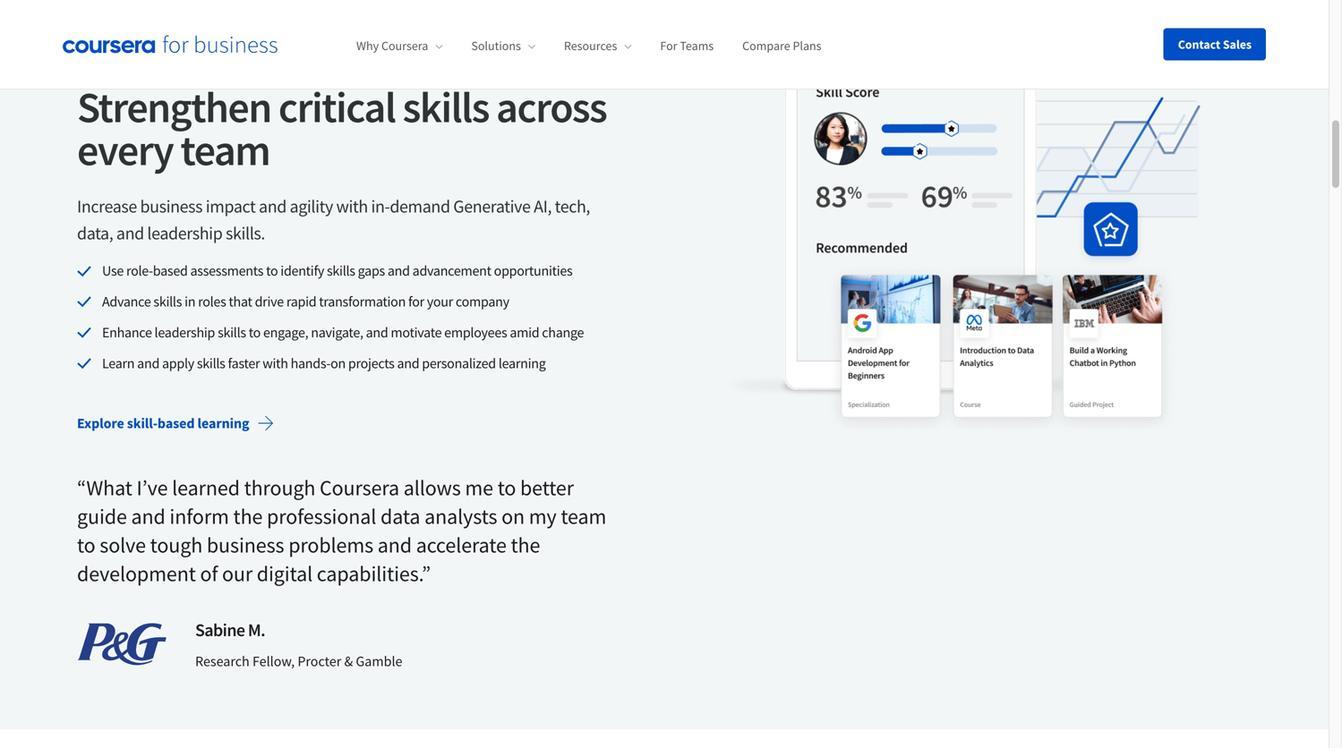 Task type: describe. For each thing, give the bounding box(es) containing it.
and up projects
[[366, 324, 388, 342]]

contact
[[1178, 36, 1221, 52]]

skills left in
[[154, 293, 182, 311]]

sabine m.
[[195, 619, 265, 642]]

compare plans link
[[743, 38, 822, 54]]

use role-based assessments to identify skills gaps and advancement opportunities
[[102, 262, 573, 280]]

in-
[[371, 195, 390, 218]]

, tech, data, and leadership skills.
[[77, 195, 590, 245]]

generative
[[453, 195, 531, 218]]

p&g logo image
[[77, 624, 167, 666]]

1 vertical spatial learning
[[197, 415, 249, 433]]

coursera for business image
[[63, 35, 278, 53]]

contact sales
[[1178, 36, 1252, 52]]

advance
[[102, 293, 151, 311]]

better
[[520, 475, 574, 502]]

rapid
[[286, 293, 316, 311]]

motivate
[[391, 324, 442, 342]]

transformation
[[319, 293, 406, 311]]

demand
[[390, 195, 450, 218]]

assessments
[[190, 262, 263, 280]]

and left apply
[[137, 354, 159, 372]]

solve
[[100, 532, 146, 559]]

explore skill-based learning
[[77, 415, 249, 433]]

learn and apply skills faster with hands-on projects and personalized learning
[[102, 354, 546, 372]]

projects
[[348, 354, 395, 372]]

sabine
[[195, 619, 245, 642]]

accelerate
[[416, 532, 507, 559]]

1 vertical spatial the
[[511, 532, 540, 559]]

personalized
[[422, 354, 496, 372]]

solutions link
[[471, 38, 535, 54]]

on inside what i've learned through coursera allows me to better guide and inform the professional data analysts on my team to solve tough business problems and accelerate the development of our digital capabilities.
[[502, 503, 525, 530]]

amid
[[510, 324, 539, 342]]

and right gaps
[[388, 262, 410, 280]]

sales
[[1223, 36, 1252, 52]]

team inside what i've learned through coursera allows me to better guide and inform the professional data analysts on my team to solve tough business problems and accelerate the development of our digital capabilities.
[[561, 503, 607, 530]]

for
[[660, 38, 678, 54]]

across
[[496, 80, 607, 134]]

team inside strengthen critical skills  across every team
[[180, 123, 270, 177]]

and inside , tech, data, and leadership skills.
[[116, 222, 144, 245]]

business inside what i've learned through coursera allows me to better guide and inform the professional data analysts on my team to solve tough business problems and accelerate the development of our digital capabilities.
[[207, 532, 284, 559]]

of
[[200, 561, 218, 588]]

role-
[[126, 262, 153, 280]]

with for hands-
[[263, 354, 288, 372]]

enhance
[[102, 324, 152, 342]]

compare plans
[[743, 38, 822, 54]]

our
[[222, 561, 253, 588]]

upskill
[[77, 39, 139, 62]]

0 vertical spatial coursera
[[381, 38, 428, 54]]

for teams
[[660, 38, 714, 54]]

teams
[[680, 38, 714, 54]]

to left identify at the left top of page
[[266, 262, 278, 280]]

engage,
[[263, 324, 308, 342]]

allows
[[404, 475, 461, 502]]

use
[[102, 262, 124, 280]]

faster
[[228, 354, 260, 372]]

to right me
[[498, 475, 516, 502]]

advancement
[[413, 262, 491, 280]]

contact sales button
[[1164, 28, 1266, 60]]

roles
[[198, 293, 226, 311]]

enhance leadership skills to engage, navigate, and motivate employees amid change
[[102, 324, 584, 342]]

increase
[[77, 195, 137, 218]]

plans
[[793, 38, 822, 54]]

1 horizontal spatial learning
[[499, 354, 546, 372]]

research
[[195, 653, 250, 671]]

capabilities.
[[317, 561, 422, 588]]

and up skills.
[[259, 195, 287, 218]]

skills left faster
[[197, 354, 225, 372]]

navigate,
[[311, 324, 363, 342]]

learn
[[102, 354, 135, 372]]

guide
[[77, 503, 127, 530]]

in
[[185, 293, 195, 311]]

professional
[[267, 503, 376, 530]]

to left engage,
[[249, 324, 261, 342]]

every
[[77, 123, 173, 177]]

data
[[381, 503, 420, 530]]

coursera inside what i've learned through coursera allows me to better guide and inform the professional data analysts on my team to solve tough business problems and accelerate the development of our digital capabilities.
[[320, 475, 399, 502]]

compare
[[743, 38, 791, 54]]

that
[[229, 293, 252, 311]]

m.
[[248, 619, 265, 642]]

data,
[[77, 222, 113, 245]]

leadership inside , tech, data, and leadership skills.
[[147, 222, 222, 245]]

explore skill-based learning link
[[63, 402, 289, 445]]

skills.
[[226, 222, 265, 245]]

and down the data
[[378, 532, 412, 559]]

gaps
[[358, 262, 385, 280]]

based for skill-
[[158, 415, 195, 433]]

and down i've
[[131, 503, 165, 530]]

my
[[529, 503, 557, 530]]

employees
[[444, 324, 507, 342]]

identify
[[281, 262, 324, 280]]

opportunities
[[494, 262, 573, 280]]

learned
[[172, 475, 240, 502]]



Task type: vqa. For each thing, say whether or not it's contained in the screenshot.
third DeepLearning.AI from the right
no



Task type: locate. For each thing, give the bounding box(es) containing it.
0 vertical spatial based
[[153, 262, 188, 280]]

0 vertical spatial learning
[[499, 354, 546, 372]]

1 horizontal spatial business
[[207, 532, 284, 559]]

gamble
[[356, 653, 403, 671]]

1 vertical spatial business
[[207, 532, 284, 559]]

learning down amid
[[499, 354, 546, 372]]

0 vertical spatial business
[[140, 195, 203, 218]]

to down guide on the bottom
[[77, 532, 95, 559]]

strengthen critical skills  across every team
[[77, 80, 607, 177]]

business
[[140, 195, 203, 218], [207, 532, 284, 559]]

and right data,
[[116, 222, 144, 245]]

the down through on the left bottom of the page
[[233, 503, 263, 530]]

on down navigate,
[[331, 354, 346, 372]]

coursera
[[381, 38, 428, 54], [320, 475, 399, 502]]

impact
[[206, 195, 256, 218]]

skills left gaps
[[327, 262, 355, 280]]

team up impact
[[180, 123, 270, 177]]

leadership down in
[[155, 324, 215, 342]]

agility
[[290, 195, 333, 218]]

0 vertical spatial team
[[180, 123, 270, 177]]

0 horizontal spatial with
[[263, 354, 288, 372]]

&
[[344, 653, 353, 671]]

me
[[465, 475, 493, 502]]

employees
[[142, 39, 229, 62]]

what i've learned through coursera allows me to better guide and inform the professional data analysts on my team to solve tough business problems and accelerate the development of our digital capabilities.
[[77, 475, 607, 588]]

upskill employees
[[77, 39, 229, 62]]

fellow,
[[253, 653, 295, 671]]

skills down why coursera "link" at the top of the page
[[403, 80, 489, 134]]

1 horizontal spatial with
[[336, 195, 368, 218]]

0 horizontal spatial business
[[140, 195, 203, 218]]

apply
[[162, 354, 194, 372]]

procter
[[298, 653, 341, 671]]

on
[[331, 354, 346, 372], [502, 503, 525, 530]]

development
[[77, 561, 196, 588]]

company
[[456, 293, 509, 311]]

learning
[[499, 354, 546, 372], [197, 415, 249, 433]]

increase business impact and agility with in-demand generative ai
[[77, 195, 548, 218]]

based
[[153, 262, 188, 280], [158, 415, 195, 433]]

critical
[[278, 80, 395, 134]]

with
[[336, 195, 368, 218], [263, 354, 288, 372]]

1 vertical spatial coursera
[[320, 475, 399, 502]]

based for role-
[[153, 262, 188, 280]]

strengthen
[[77, 80, 271, 134]]

with right faster
[[263, 354, 288, 372]]

based down apply
[[158, 415, 195, 433]]

skill-
[[127, 415, 158, 433]]

with for in-
[[336, 195, 368, 218]]

with left in-
[[336, 195, 368, 218]]

and
[[259, 195, 287, 218], [116, 222, 144, 245], [388, 262, 410, 280], [366, 324, 388, 342], [137, 354, 159, 372], [397, 354, 419, 372], [131, 503, 165, 530], [378, 532, 412, 559]]

hands-
[[291, 354, 331, 372]]

why coursera link
[[356, 38, 443, 54]]

1 horizontal spatial on
[[502, 503, 525, 530]]

generative ai link
[[453, 195, 548, 218]]

0 horizontal spatial learning
[[197, 415, 249, 433]]

team
[[180, 123, 270, 177], [561, 503, 607, 530]]

1 vertical spatial on
[[502, 503, 525, 530]]

resources
[[564, 38, 617, 54]]

0 vertical spatial with
[[336, 195, 368, 218]]

why coursera
[[356, 38, 428, 54]]

illustration of the coursera skills-first platform image
[[722, 37, 1252, 438]]

1 vertical spatial based
[[158, 415, 195, 433]]

skills
[[403, 80, 489, 134], [327, 262, 355, 280], [154, 293, 182, 311], [218, 324, 246, 342], [197, 354, 225, 372]]

leadership
[[147, 222, 222, 245], [155, 324, 215, 342]]

,
[[548, 195, 552, 218]]

the down my
[[511, 532, 540, 559]]

inform
[[170, 503, 229, 530]]

coursera right why
[[381, 38, 428, 54]]

i've
[[137, 475, 168, 502]]

through
[[244, 475, 316, 502]]

1 vertical spatial team
[[561, 503, 607, 530]]

and down motivate
[[397, 354, 419, 372]]

coursera up professional
[[320, 475, 399, 502]]

0 horizontal spatial the
[[233, 503, 263, 530]]

business up 'our'
[[207, 532, 284, 559]]

skills inside strengthen critical skills  across every team
[[403, 80, 489, 134]]

1 vertical spatial with
[[263, 354, 288, 372]]

analysts
[[425, 503, 497, 530]]

0 horizontal spatial on
[[331, 354, 346, 372]]

what
[[86, 475, 132, 502]]

ai
[[534, 195, 548, 218]]

team right my
[[561, 503, 607, 530]]

on left my
[[502, 503, 525, 530]]

research fellow, procter & gamble
[[195, 653, 403, 671]]

leadership down impact
[[147, 222, 222, 245]]

for
[[408, 293, 424, 311]]

to
[[266, 262, 278, 280], [249, 324, 261, 342], [498, 475, 516, 502], [77, 532, 95, 559]]

solutions
[[471, 38, 521, 54]]

tech,
[[555, 195, 590, 218]]

1 horizontal spatial the
[[511, 532, 540, 559]]

resources link
[[564, 38, 632, 54]]

1 horizontal spatial team
[[561, 503, 607, 530]]

0 vertical spatial leadership
[[147, 222, 222, 245]]

change
[[542, 324, 584, 342]]

drive
[[255, 293, 284, 311]]

1 vertical spatial leadership
[[155, 324, 215, 342]]

for teams link
[[660, 38, 714, 54]]

0 vertical spatial the
[[233, 503, 263, 530]]

problems
[[289, 532, 374, 559]]

digital
[[257, 561, 313, 588]]

skills down that
[[218, 324, 246, 342]]

tough
[[150, 532, 203, 559]]

explore
[[77, 415, 124, 433]]

0 horizontal spatial team
[[180, 123, 270, 177]]

based up in
[[153, 262, 188, 280]]

business left impact
[[140, 195, 203, 218]]

0 vertical spatial on
[[331, 354, 346, 372]]

learning down faster
[[197, 415, 249, 433]]



